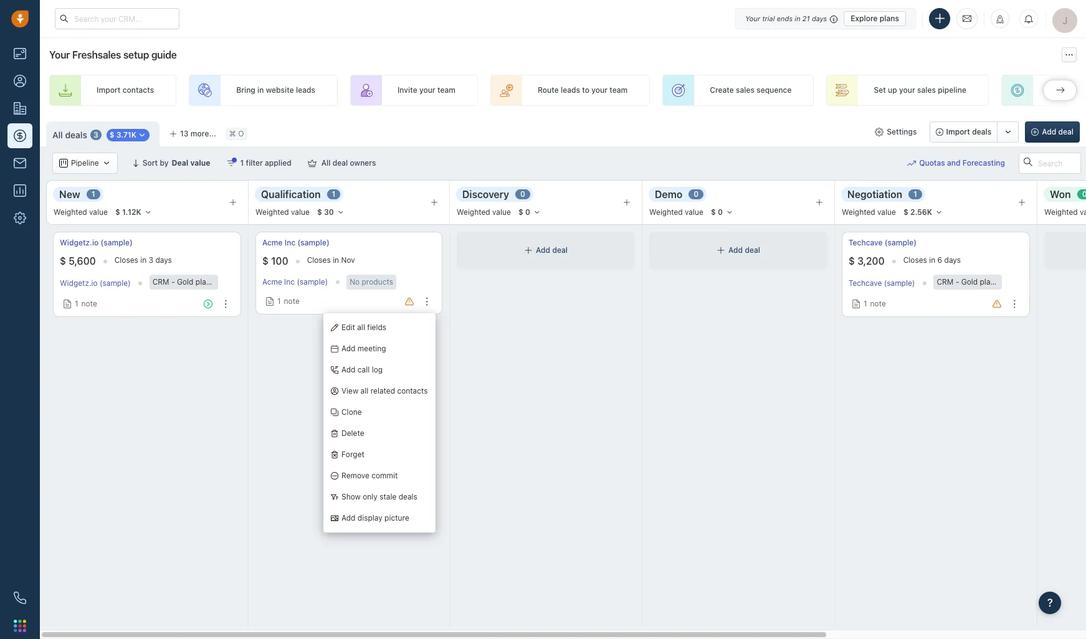 Task type: locate. For each thing, give the bounding box(es) containing it.
menu
[[324, 314, 436, 533]]

all deals 3
[[52, 129, 98, 140]]

1 weighted value from the left
[[54, 208, 108, 217]]

import up quotas and forecasting
[[947, 127, 971, 137]]

0 vertical spatial your
[[746, 14, 761, 22]]

add inside button
[[1042, 127, 1057, 137]]

$ 0 for demo
[[711, 208, 723, 217]]

by
[[160, 158, 169, 168]]

in left the nov
[[333, 256, 339, 265]]

0 horizontal spatial monthly
[[213, 277, 241, 287]]

note down 5,600
[[81, 299, 97, 309]]

days
[[812, 14, 827, 22], [156, 256, 172, 265], [945, 256, 961, 265]]

0 horizontal spatial leads
[[296, 86, 315, 95]]

2 techcave (sample) from the top
[[849, 279, 915, 288]]

1 vertical spatial contacts
[[397, 387, 428, 396]]

add
[[1049, 86, 1064, 95], [1042, 127, 1057, 137], [536, 246, 551, 255], [729, 246, 743, 255], [342, 344, 356, 354], [342, 366, 356, 375], [342, 514, 356, 523]]

crm down 6
[[937, 277, 954, 287]]

your inside invite your team link
[[420, 86, 436, 95]]

quotas and forecasting link
[[908, 153, 1018, 174]]

leads left to
[[561, 86, 580, 95]]

pipeline button
[[52, 153, 118, 174]]

days down $ 1.12k button
[[156, 256, 172, 265]]

set
[[874, 86, 886, 95]]

0 horizontal spatial 1 note
[[75, 299, 97, 309]]

1 widgetz.io (sample) link from the top
[[60, 238, 133, 248]]

filter
[[246, 158, 263, 168]]

monthly for 5,600
[[213, 277, 241, 287]]

1 vertical spatial inc
[[284, 278, 295, 287]]

0 horizontal spatial your
[[49, 49, 70, 60]]

inc up 100
[[285, 238, 296, 247]]

your left freshsales
[[49, 49, 70, 60]]

1 inside button
[[240, 158, 244, 168]]

acme up $ 100
[[262, 238, 283, 247]]

1 left filter
[[240, 158, 244, 168]]

all up pipeline dropdown button on the top of the page
[[52, 129, 63, 140]]

1 widgetz.io (sample) from the top
[[60, 238, 133, 247]]

widgetz.io (sample) link up 5,600
[[60, 238, 133, 248]]

$ 0
[[519, 208, 531, 217], [711, 208, 723, 217]]

0 horizontal spatial -
[[171, 277, 175, 287]]

0 horizontal spatial note
[[81, 299, 97, 309]]

deals for import
[[973, 127, 992, 137]]

1 acme from the top
[[262, 238, 283, 247]]

import inside button
[[947, 127, 971, 137]]

$ 30
[[317, 208, 334, 217]]

1 horizontal spatial your
[[746, 14, 761, 22]]

monthly
[[213, 277, 241, 287], [997, 277, 1026, 287]]

crm for $ 5,600
[[153, 277, 169, 287]]

5 weighted value from the left
[[842, 208, 896, 217]]

1 horizontal spatial 3
[[149, 256, 153, 265]]

sort by deal value
[[143, 158, 210, 168]]

1 filter applied button
[[219, 153, 300, 174]]

1 crm - gold plan monthly (sample) from the left
[[153, 277, 274, 287]]

1 down 100
[[277, 297, 281, 306]]

all left owners
[[322, 158, 331, 168]]

note down 3,200
[[871, 299, 886, 309]]

explore
[[851, 13, 878, 23]]

deals right stale
[[399, 493, 418, 502]]

2 horizontal spatial closes
[[904, 256, 928, 265]]

1 vertical spatial your
[[49, 49, 70, 60]]

in left 6
[[930, 256, 936, 265]]

0 vertical spatial widgetz.io (sample)
[[60, 238, 133, 247]]

$ inside popup button
[[110, 130, 114, 140]]

1 horizontal spatial crm
[[937, 277, 954, 287]]

1 crm from the left
[[153, 277, 169, 287]]

contacts down the setup in the left of the page
[[123, 86, 154, 95]]

3 weighted value from the left
[[457, 208, 511, 217]]

acme inc (sample) down 100
[[262, 278, 328, 287]]

widgetz.io (sample) link down 5,600
[[60, 279, 131, 288]]

1 vertical spatial acme inc (sample) link
[[262, 278, 328, 287]]

import for import contacts
[[97, 86, 121, 95]]

2 crm from the left
[[937, 277, 954, 287]]

0 horizontal spatial deals
[[65, 129, 87, 140]]

techcave (sample) down 3,200
[[849, 279, 915, 288]]

1 - from the left
[[171, 277, 175, 287]]

1 horizontal spatial monthly
[[997, 277, 1026, 287]]

2 horizontal spatial deals
[[973, 127, 992, 137]]

note for $ 3,200
[[871, 299, 886, 309]]

0 horizontal spatial all
[[52, 129, 63, 140]]

sales right "create"
[[736, 86, 755, 95]]

2 team from the left
[[610, 86, 628, 95]]

weighted down demo in the top right of the page
[[650, 208, 683, 217]]

$ 3,200
[[849, 256, 885, 267]]

1 widgetz.io from the top
[[60, 238, 99, 247]]

2 sales from the left
[[918, 86, 936, 95]]

$ 100
[[262, 256, 288, 267]]

team
[[438, 86, 456, 95], [610, 86, 628, 95]]

0 vertical spatial techcave
[[849, 238, 883, 247]]

closes for $ 5,600
[[115, 256, 138, 265]]

sales left 'pipeline'
[[918, 86, 936, 95]]

1 monthly from the left
[[213, 277, 241, 287]]

2 acme from the top
[[262, 278, 282, 287]]

all for view
[[361, 387, 369, 396]]

0 horizontal spatial gold
[[177, 277, 194, 287]]

$ 2.56k
[[904, 208, 933, 217]]

deal
[[172, 158, 188, 168]]

1 vertical spatial widgetz.io (sample)
[[60, 279, 131, 288]]

guide
[[151, 49, 177, 60]]

container_wx8msf4aqz5i3rn1 image
[[875, 128, 884, 137], [59, 159, 68, 168], [102, 159, 111, 168], [227, 159, 235, 168], [908, 159, 917, 168], [524, 246, 533, 255], [63, 300, 72, 309], [852, 300, 861, 309]]

weighted down qualification
[[256, 208, 289, 217]]

2 monthly from the left
[[997, 277, 1026, 287]]

in for negotiation
[[930, 256, 936, 265]]

techcave (sample) up 3,200
[[849, 238, 917, 247]]

your inside set up your sales pipeline link
[[900, 86, 916, 95]]

1 up $ 30 button
[[332, 190, 336, 199]]

3 weighted from the left
[[457, 208, 490, 217]]

container_wx8msf4aqz5i3rn1 image inside 1 filter applied button
[[227, 159, 235, 168]]

deals for all
[[65, 129, 87, 140]]

leads right website
[[296, 86, 315, 95]]

1 note down 3,200
[[864, 299, 886, 309]]

1 horizontal spatial $ 0
[[711, 208, 723, 217]]

deals up forecasting
[[973, 127, 992, 137]]

trial
[[763, 14, 775, 22]]

weighted va
[[1045, 208, 1087, 217]]

1 horizontal spatial -
[[956, 277, 960, 287]]

deals inside button
[[973, 127, 992, 137]]

0 horizontal spatial days
[[156, 256, 172, 265]]

- down the closes in 6 days
[[956, 277, 960, 287]]

1 down $ 5,600
[[75, 299, 78, 309]]

0 horizontal spatial plan
[[196, 277, 211, 287]]

1 techcave (sample) link from the top
[[849, 238, 917, 248]]

1 horizontal spatial your
[[592, 86, 608, 95]]

- down the closes in 3 days
[[171, 277, 175, 287]]

1 techcave from the top
[[849, 238, 883, 247]]

plan
[[196, 277, 211, 287], [980, 277, 995, 287]]

weighted value for new
[[54, 208, 108, 217]]

all right edit
[[357, 323, 365, 333]]

widgetz.io (sample) down 5,600
[[60, 279, 131, 288]]

import contacts link
[[49, 75, 177, 106]]

weighted down the negotiation
[[842, 208, 876, 217]]

days for new
[[156, 256, 172, 265]]

0 horizontal spatial crm - gold plan monthly (sample)
[[153, 277, 274, 287]]

ends
[[777, 14, 793, 22]]

days right '21'
[[812, 14, 827, 22]]

acme inc (sample) link up 100
[[262, 238, 330, 248]]

weighted value down new
[[54, 208, 108, 217]]

1 vertical spatial import
[[947, 127, 971, 137]]

2 closes from the left
[[307, 256, 331, 265]]

2 horizontal spatial days
[[945, 256, 961, 265]]

your for your freshsales setup guide
[[49, 49, 70, 60]]

import down your freshsales setup guide
[[97, 86, 121, 95]]

4 weighted value from the left
[[650, 208, 704, 217]]

1 horizontal spatial $ 0 button
[[706, 206, 739, 219]]

0 vertical spatial import
[[97, 86, 121, 95]]

$ 1.12k button
[[110, 206, 158, 219]]

1 vertical spatial acme inc (sample)
[[262, 278, 328, 287]]

inc
[[285, 238, 296, 247], [284, 278, 295, 287]]

1 weighted from the left
[[54, 208, 87, 217]]

all inside button
[[322, 158, 331, 168]]

2 weighted from the left
[[256, 208, 289, 217]]

- for $ 3,200
[[956, 277, 960, 287]]

techcave down $ 3,200
[[849, 279, 882, 288]]

your
[[420, 86, 436, 95], [592, 86, 608, 95], [900, 86, 916, 95]]

weighted
[[54, 208, 87, 217], [256, 208, 289, 217], [457, 208, 490, 217], [650, 208, 683, 217], [842, 208, 876, 217], [1045, 208, 1078, 217]]

5 weighted from the left
[[842, 208, 876, 217]]

picture
[[385, 514, 409, 523]]

acme inc (sample) up 100
[[262, 238, 330, 247]]

crm
[[153, 277, 169, 287], [937, 277, 954, 287]]

container_wx8msf4aqz5i3rn1 image
[[138, 131, 147, 140], [308, 159, 317, 168], [717, 246, 726, 255], [266, 297, 274, 306]]

2 widgetz.io from the top
[[60, 279, 98, 288]]

stale
[[380, 493, 397, 502]]

weighted down discovery
[[457, 208, 490, 217]]

1 vertical spatial all
[[361, 387, 369, 396]]

leads inside "link"
[[296, 86, 315, 95]]

route leads to your team
[[538, 86, 628, 95]]

va
[[1080, 208, 1087, 217]]

1 gold from the left
[[177, 277, 194, 287]]

0 horizontal spatial 3
[[93, 130, 98, 140]]

team right to
[[610, 86, 628, 95]]

3.71k
[[116, 130, 137, 140]]

weighted value down discovery
[[457, 208, 511, 217]]

3 for deals
[[93, 130, 98, 140]]

deals up pipeline
[[65, 129, 87, 140]]

your right up at top
[[900, 86, 916, 95]]

closes in 6 days
[[904, 256, 961, 265]]

1 horizontal spatial note
[[284, 297, 300, 306]]

value for demo
[[685, 208, 704, 217]]

techcave (sample) link down 3,200
[[849, 279, 915, 288]]

all
[[52, 129, 63, 140], [322, 158, 331, 168]]

1 plan from the left
[[196, 277, 211, 287]]

1 horizontal spatial all
[[322, 158, 331, 168]]

1 horizontal spatial plan
[[980, 277, 995, 287]]

6 weighted from the left
[[1045, 208, 1078, 217]]

add deal inside button
[[1042, 127, 1074, 137]]

no
[[350, 277, 360, 287]]

4 weighted from the left
[[650, 208, 683, 217]]

1 down $ 3,200
[[864, 299, 868, 309]]

value for discovery
[[493, 208, 511, 217]]

quotas
[[920, 159, 946, 168]]

techcave (sample) link up 3,200
[[849, 238, 917, 248]]

1 horizontal spatial closes
[[307, 256, 331, 265]]

1 vertical spatial techcave
[[849, 279, 882, 288]]

1 $ 0 from the left
[[519, 208, 531, 217]]

0 vertical spatial acme inc (sample)
[[262, 238, 330, 247]]

container_wx8msf4aqz5i3rn1 image inside settings popup button
[[875, 128, 884, 137]]

related
[[371, 387, 395, 396]]

contacts right related
[[397, 387, 428, 396]]

sales
[[736, 86, 755, 95], [918, 86, 936, 95]]

pipeline
[[938, 86, 967, 95]]

1 horizontal spatial sales
[[918, 86, 936, 95]]

widgetz.io (sample)
[[60, 238, 133, 247], [60, 279, 131, 288]]

closes left the nov
[[307, 256, 331, 265]]

0 vertical spatial all
[[52, 129, 63, 140]]

0 horizontal spatial $ 0 button
[[513, 206, 547, 219]]

1 team from the left
[[438, 86, 456, 95]]

weighted value for negotiation
[[842, 208, 896, 217]]

plan for 5,600
[[196, 277, 211, 287]]

add deal
[[1049, 86, 1081, 95], [1042, 127, 1074, 137], [536, 246, 568, 255], [729, 246, 761, 255]]

2 plan from the left
[[980, 277, 995, 287]]

1 vertical spatial widgetz.io (sample) link
[[60, 279, 131, 288]]

crm down the closes in 3 days
[[153, 277, 169, 287]]

bring in website leads
[[236, 86, 315, 95]]

2 horizontal spatial 1 note
[[864, 299, 886, 309]]

1 vertical spatial techcave (sample) link
[[849, 279, 915, 288]]

2 $ 0 from the left
[[711, 208, 723, 217]]

weighted down won
[[1045, 208, 1078, 217]]

weighted down new
[[54, 208, 87, 217]]

1 vertical spatial all
[[322, 158, 331, 168]]

weighted value down the negotiation
[[842, 208, 896, 217]]

0 vertical spatial techcave (sample)
[[849, 238, 917, 247]]

invite your team link
[[350, 75, 478, 106]]

2 - from the left
[[956, 277, 960, 287]]

1 vertical spatial acme
[[262, 278, 282, 287]]

0 vertical spatial inc
[[285, 238, 296, 247]]

0 horizontal spatial contacts
[[123, 86, 154, 95]]

acme down $ 100
[[262, 278, 282, 287]]

nov
[[341, 256, 355, 265]]

1 vertical spatial widgetz.io
[[60, 279, 98, 288]]

0 vertical spatial acme
[[262, 238, 283, 247]]

$ 2.56k button
[[898, 206, 949, 219]]

0 vertical spatial widgetz.io
[[60, 238, 99, 247]]

display
[[358, 514, 383, 523]]

gold
[[177, 277, 194, 287], [962, 277, 978, 287]]

1 $ 0 button from the left
[[513, 206, 547, 219]]

closes left 6
[[904, 256, 928, 265]]

0 horizontal spatial your
[[420, 86, 436, 95]]

techcave up $ 3,200
[[849, 238, 883, 247]]

forget
[[342, 450, 365, 460]]

days right 6
[[945, 256, 961, 265]]

1 note down 5,600
[[75, 299, 97, 309]]

widgetz.io (sample) up 5,600
[[60, 238, 133, 247]]

1 inc from the top
[[285, 238, 296, 247]]

1 vertical spatial techcave (sample)
[[849, 279, 915, 288]]

0 horizontal spatial team
[[438, 86, 456, 95]]

note down 100
[[284, 297, 300, 306]]

crm for $ 3,200
[[937, 277, 954, 287]]

0 vertical spatial techcave (sample) link
[[849, 238, 917, 248]]

3,200
[[858, 256, 885, 267]]

techcave (sample) link
[[849, 238, 917, 248], [849, 279, 915, 288]]

route
[[538, 86, 559, 95]]

closes right 5,600
[[115, 256, 138, 265]]

contacts
[[123, 86, 154, 95], [397, 387, 428, 396]]

widgetz.io down $ 5,600
[[60, 279, 98, 288]]

in down $ 1.12k button
[[140, 256, 147, 265]]

closes for $ 100
[[307, 256, 331, 265]]

container_wx8msf4aqz5i3rn1 image inside all deal owners button
[[308, 159, 317, 168]]

3 down $ 1.12k button
[[149, 256, 153, 265]]

3 right all deals link
[[93, 130, 98, 140]]

0 horizontal spatial $ 0
[[519, 208, 531, 217]]

2 horizontal spatial your
[[900, 86, 916, 95]]

0 horizontal spatial import
[[97, 86, 121, 95]]

3 your from the left
[[900, 86, 916, 95]]

team right invite
[[438, 86, 456, 95]]

1 techcave (sample) from the top
[[849, 238, 917, 247]]

2 your from the left
[[592, 86, 608, 95]]

1 vertical spatial 3
[[149, 256, 153, 265]]

your right to
[[592, 86, 608, 95]]

2 horizontal spatial note
[[871, 299, 886, 309]]

1 horizontal spatial leads
[[561, 86, 580, 95]]

1 horizontal spatial gold
[[962, 277, 978, 287]]

note for $ 5,600
[[81, 299, 97, 309]]

$ 30 button
[[312, 206, 350, 219]]

0 vertical spatial widgetz.io (sample) link
[[60, 238, 133, 248]]

your left trial
[[746, 14, 761, 22]]

1 your from the left
[[420, 86, 436, 95]]

1 horizontal spatial 1 note
[[277, 297, 300, 306]]

all right view
[[361, 387, 369, 396]]

1 leads from the left
[[296, 86, 315, 95]]

widgetz.io (sample) link
[[60, 238, 133, 248], [60, 279, 131, 288]]

weighted value down qualification
[[256, 208, 310, 217]]

- for $ 5,600
[[171, 277, 175, 287]]

widgetz.io
[[60, 238, 99, 247], [60, 279, 98, 288]]

2 weighted value from the left
[[256, 208, 310, 217]]

1 closes from the left
[[115, 256, 138, 265]]

2 gold from the left
[[962, 277, 978, 287]]

your right invite
[[420, 86, 436, 95]]

0 vertical spatial 3
[[93, 130, 98, 140]]

0 horizontal spatial sales
[[736, 86, 755, 95]]

0 vertical spatial all
[[357, 323, 365, 333]]

phone element
[[7, 586, 32, 611]]

0 vertical spatial acme inc (sample) link
[[262, 238, 330, 248]]

bring in website leads link
[[189, 75, 338, 106]]

add deal button
[[1026, 122, 1080, 143]]

demo
[[655, 189, 683, 200]]

crm - gold plan monthly (sample) for $ 5,600
[[153, 277, 274, 287]]

gold for $ 3,200
[[962, 277, 978, 287]]

your
[[746, 14, 761, 22], [49, 49, 70, 60]]

up
[[888, 86, 898, 95]]

acme inc (sample) link down 100
[[262, 278, 328, 287]]

1 note for 100
[[277, 297, 300, 306]]

widgetz.io up $ 5,600
[[60, 238, 99, 247]]

1 note down 100
[[277, 297, 300, 306]]

2 crm - gold plan monthly (sample) from the left
[[937, 277, 1059, 287]]

0 horizontal spatial closes
[[115, 256, 138, 265]]

1 horizontal spatial team
[[610, 86, 628, 95]]

edit
[[342, 323, 355, 333]]

menu containing edit all fields
[[324, 314, 436, 533]]

0 horizontal spatial crm
[[153, 277, 169, 287]]

inc down 100
[[284, 278, 295, 287]]

1 horizontal spatial import
[[947, 127, 971, 137]]

closes
[[115, 256, 138, 265], [307, 256, 331, 265], [904, 256, 928, 265]]

1 horizontal spatial crm - gold plan monthly (sample)
[[937, 277, 1059, 287]]

in right "bring"
[[258, 86, 264, 95]]

closes for $ 3,200
[[904, 256, 928, 265]]

1 horizontal spatial contacts
[[397, 387, 428, 396]]

3 inside the all deals 3
[[93, 130, 98, 140]]

weighted for new
[[54, 208, 87, 217]]

3 closes from the left
[[904, 256, 928, 265]]

$ 5,600
[[60, 256, 96, 267]]

2 leads from the left
[[561, 86, 580, 95]]

import
[[97, 86, 121, 95], [947, 127, 971, 137]]

weighted value down demo in the top right of the page
[[650, 208, 704, 217]]

2 $ 0 button from the left
[[706, 206, 739, 219]]



Task type: vqa. For each thing, say whether or not it's contained in the screenshot.


Task type: describe. For each thing, give the bounding box(es) containing it.
deal for add deal link
[[1066, 86, 1081, 95]]

$ 3.71k button
[[106, 129, 150, 142]]

in for new
[[140, 256, 147, 265]]

commit
[[372, 472, 398, 481]]

deal for all deal owners button
[[333, 158, 348, 168]]

view all related contacts
[[342, 387, 428, 396]]

closes in 3 days
[[115, 256, 172, 265]]

weighted for negotiation
[[842, 208, 876, 217]]

no products
[[350, 277, 393, 287]]

send email image
[[963, 13, 972, 24]]

invite
[[398, 86, 417, 95]]

meeting
[[358, 344, 386, 354]]

pipeline
[[71, 159, 99, 168]]

5,600
[[69, 256, 96, 267]]

2 techcave from the top
[[849, 279, 882, 288]]

in for qualification
[[333, 256, 339, 265]]

1 acme inc (sample) from the top
[[262, 238, 330, 247]]

container_wx8msf4aqz5i3rn1 image inside $ 3.71k button
[[138, 131, 147, 140]]

2 inc from the top
[[284, 278, 295, 287]]

6
[[938, 256, 943, 265]]

weighted value for discovery
[[457, 208, 511, 217]]

add deal link
[[1002, 75, 1087, 106]]

create
[[710, 86, 734, 95]]

1 sales from the left
[[736, 86, 755, 95]]

and
[[948, 159, 961, 168]]

weighted inside dropdown button
[[1045, 208, 1078, 217]]

closes in nov
[[307, 256, 355, 265]]

negotiation
[[848, 189, 903, 200]]

delete
[[342, 429, 364, 439]]

add display picture
[[342, 514, 409, 523]]

new
[[59, 189, 80, 200]]

explore plans link
[[844, 11, 906, 26]]

$ 3.71k button
[[103, 128, 153, 142]]

monthly for 3,200
[[997, 277, 1026, 287]]

value for negotiation
[[878, 208, 896, 217]]

0 vertical spatial contacts
[[123, 86, 154, 95]]

phone image
[[14, 592, 26, 605]]

in inside "link"
[[258, 86, 264, 95]]

2 acme inc (sample) link from the top
[[262, 278, 328, 287]]

gold for $ 5,600
[[177, 277, 194, 287]]

2 widgetz.io (sample) link from the top
[[60, 279, 131, 288]]

applied
[[265, 158, 292, 168]]

in left '21'
[[795, 14, 801, 22]]

owners
[[350, 158, 376, 168]]

3 for in
[[149, 256, 153, 265]]

explore plans
[[851, 13, 900, 23]]

1 note for 5,600
[[75, 299, 97, 309]]

all for deal
[[322, 158, 331, 168]]

edit all fields
[[342, 323, 387, 333]]

all deal owners button
[[300, 153, 384, 174]]

your trial ends in 21 days
[[746, 14, 827, 22]]

value for new
[[89, 208, 108, 217]]

fields
[[367, 323, 387, 333]]

only
[[363, 493, 378, 502]]

weighted va button
[[1044, 202, 1087, 220]]

show only stale deals
[[342, 493, 418, 502]]

weighted value for qualification
[[256, 208, 310, 217]]

1.12k
[[122, 208, 141, 217]]

your for your trial ends in 21 days
[[746, 14, 761, 22]]

weighted for discovery
[[457, 208, 490, 217]]

$ 0 button for discovery
[[513, 206, 547, 219]]

freshworks switcher image
[[14, 620, 26, 633]]

2 techcave (sample) link from the top
[[849, 279, 915, 288]]

$ 0 for discovery
[[519, 208, 531, 217]]

$ 1.12k
[[115, 208, 141, 217]]

weighted for demo
[[650, 208, 683, 217]]

1 up $ 2.56k
[[914, 190, 918, 199]]

Search field
[[1019, 153, 1082, 174]]

import deals
[[947, 127, 992, 137]]

1 horizontal spatial days
[[812, 14, 827, 22]]

2 widgetz.io (sample) from the top
[[60, 279, 131, 288]]

setup
[[123, 49, 149, 60]]

value for qualification
[[291, 208, 310, 217]]

100
[[271, 256, 288, 267]]

log
[[372, 366, 383, 375]]

create sales sequence link
[[663, 75, 814, 106]]

add meeting
[[342, 344, 386, 354]]

days for negotiation
[[945, 256, 961, 265]]

set up your sales pipeline link
[[827, 75, 989, 106]]

⌘ o
[[229, 129, 244, 139]]

plan for 3,200
[[980, 277, 995, 287]]

sort
[[143, 158, 158, 168]]

add call log
[[342, 366, 383, 375]]

1 horizontal spatial deals
[[399, 493, 418, 502]]

settings button
[[869, 122, 924, 143]]

remove
[[342, 472, 370, 481]]

import deals group
[[930, 122, 1019, 143]]

quotas and forecasting
[[920, 159, 1006, 168]]

13 more... button
[[163, 125, 223, 143]]

import deals button
[[930, 122, 998, 143]]

remove commit
[[342, 472, 398, 481]]

freshsales
[[72, 49, 121, 60]]

deal for add deal button
[[1059, 127, 1074, 137]]

$ 3.71k
[[110, 130, 137, 140]]

1 right new
[[91, 190, 95, 199]]

note for $ 100
[[284, 297, 300, 306]]

contacts inside menu
[[397, 387, 428, 396]]

products
[[362, 277, 393, 287]]

weighted for qualification
[[256, 208, 289, 217]]

import for import deals
[[947, 127, 971, 137]]

website
[[266, 86, 294, 95]]

all deals link
[[52, 129, 87, 141]]

container_wx8msf4aqz5i3rn1 image inside quotas and forecasting link
[[908, 159, 917, 168]]

2 acme inc (sample) from the top
[[262, 278, 328, 287]]

to
[[582, 86, 590, 95]]

o
[[238, 129, 244, 139]]

set up your sales pipeline
[[874, 86, 967, 95]]

sequence
[[757, 86, 792, 95]]

21
[[803, 14, 810, 22]]

1 filter applied
[[240, 158, 292, 168]]

all for edit
[[357, 323, 365, 333]]

create sales sequence
[[710, 86, 792, 95]]

all deal owners
[[322, 158, 376, 168]]

1 note for 3,200
[[864, 299, 886, 309]]

won
[[1050, 189, 1071, 200]]

more...
[[191, 129, 216, 138]]

import contacts
[[97, 86, 154, 95]]

13
[[180, 129, 189, 138]]

Search your CRM... text field
[[55, 8, 180, 29]]

$ 0 button for demo
[[706, 206, 739, 219]]

clone
[[342, 408, 362, 417]]

30
[[324, 208, 334, 217]]

2.56k
[[911, 208, 933, 217]]

invite your team
[[398, 86, 456, 95]]

all for deals
[[52, 129, 63, 140]]

your inside route leads to your team link
[[592, 86, 608, 95]]

plans
[[880, 13, 900, 23]]

crm - gold plan monthly (sample) for $ 3,200
[[937, 277, 1059, 287]]

settings
[[887, 127, 917, 137]]

weighted value for demo
[[650, 208, 704, 217]]

your freshsales setup guide
[[49, 49, 177, 60]]

bring
[[236, 86, 255, 95]]

1 acme inc (sample) link from the top
[[262, 238, 330, 248]]



